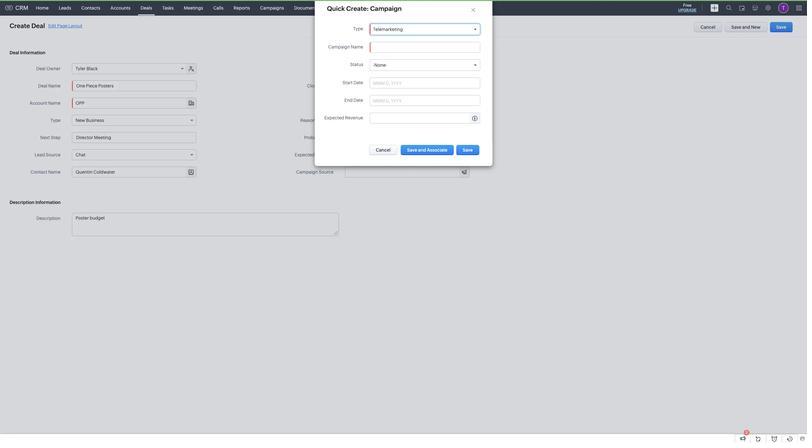 Task type: locate. For each thing, give the bounding box(es) containing it.
name for campaign name
[[351, 45, 364, 50]]

save left and
[[732, 25, 742, 30]]

-
[[374, 63, 375, 68]]

type
[[354, 26, 364, 31], [51, 118, 61, 123]]

and
[[743, 25, 751, 30]]

0 horizontal spatial description
[[10, 200, 34, 205]]

2 mmm d, yyyy
 text field from the top
[[374, 98, 425, 103]]

None text field
[[72, 81, 197, 91], [72, 132, 197, 143], [345, 132, 470, 143], [72, 81, 197, 91], [72, 132, 197, 143], [345, 132, 470, 143]]

meetings link
[[179, 0, 208, 16]]

MMM d, yyyy
 text field
[[374, 81, 425, 86], [374, 98, 425, 103]]

save and new button
[[725, 22, 768, 32]]

mmm d, yyyy
 text field for start date
[[374, 81, 425, 86]]

edit
[[48, 23, 56, 28]]

campaigns link
[[255, 0, 289, 16]]

0 horizontal spatial source
[[46, 153, 61, 158]]

calls
[[214, 5, 224, 10]]

information
[[20, 50, 45, 55], [35, 200, 61, 205]]

(%)
[[328, 135, 334, 140]]

revenue
[[345, 116, 364, 121]]

0 vertical spatial description
[[10, 200, 34, 205]]

deal left owner
[[36, 66, 46, 71]]

deal name
[[38, 83, 61, 89]]

campaign for campaign name
[[329, 45, 350, 50]]

date for closing date
[[324, 83, 334, 89]]

type up step
[[51, 118, 61, 123]]

deal down the create at the left top of the page
[[10, 50, 19, 55]]

amount
[[317, 66, 334, 71]]

name for deal name
[[48, 83, 61, 89]]

0 horizontal spatial save
[[732, 25, 742, 30]]

expected revenue
[[325, 116, 364, 121]]

None submit
[[457, 145, 480, 156]]

crm
[[15, 4, 28, 11]]

mmm d, yyyy
 text field down mmm d, yyyy 'text box'
[[374, 98, 425, 103]]

information for deal information
[[20, 50, 45, 55]]

0 vertical spatial source
[[46, 153, 61, 158]]

save for save and new
[[732, 25, 742, 30]]

date
[[354, 80, 364, 86], [324, 83, 334, 89], [354, 98, 364, 103]]

type down projects
[[354, 26, 364, 31]]

visits
[[329, 5, 340, 10]]

deal up account name
[[38, 83, 47, 89]]

cancel button
[[695, 22, 723, 32]]

0 horizontal spatial campaign
[[297, 170, 318, 175]]

create
[[10, 22, 30, 29]]

source
[[46, 153, 61, 158], [319, 170, 334, 175]]

description
[[10, 200, 34, 205], [36, 216, 61, 221]]

mmm d, yyyy
 text field down none-
[[374, 81, 425, 86]]

date right end
[[354, 98, 364, 103]]

deal left edit on the top of page
[[31, 22, 45, 29]]

0 vertical spatial type
[[354, 26, 364, 31]]

deal
[[31, 22, 45, 29], [10, 50, 19, 55], [36, 66, 46, 71], [38, 83, 47, 89]]

0 vertical spatial information
[[20, 50, 45, 55]]

1 vertical spatial information
[[35, 200, 61, 205]]

0 vertical spatial campaign
[[329, 45, 350, 50]]

date right closing
[[324, 83, 334, 89]]

contacts link
[[76, 0, 106, 16]]

edit page layout link
[[48, 23, 83, 28]]

expected
[[325, 116, 345, 121]]

1 save from the left
[[732, 25, 742, 30]]

deal for deal owner
[[36, 66, 46, 71]]

reports link
[[229, 0, 255, 16]]

save and new
[[732, 25, 761, 30]]

account name
[[30, 101, 61, 106]]

information for description information
[[35, 200, 61, 205]]

source for campaign source
[[319, 170, 334, 175]]

campaign name
[[329, 45, 364, 50]]

1 horizontal spatial campaign
[[329, 45, 350, 50]]

information down contact name
[[35, 200, 61, 205]]

deals link
[[136, 0, 157, 16]]

2 save from the left
[[777, 25, 787, 30]]

deal owner
[[36, 66, 61, 71]]

name up the status
[[351, 45, 364, 50]]

visits link
[[324, 0, 345, 16]]

0 horizontal spatial type
[[51, 118, 61, 123]]

documents
[[295, 5, 319, 10]]

reason for loss
[[301, 118, 334, 123]]

campaigns
[[260, 5, 284, 10]]

owner
[[46, 66, 61, 71]]

1 vertical spatial campaign
[[297, 170, 318, 175]]

name right contact
[[48, 170, 61, 175]]

quick
[[327, 5, 345, 12]]

name right account
[[48, 101, 61, 106]]

quick create: campaign
[[327, 5, 402, 12]]

status
[[350, 62, 364, 67]]

home
[[36, 5, 49, 10]]

create deal edit page layout
[[10, 22, 83, 29]]

calls link
[[208, 0, 229, 16]]

description for description information
[[10, 200, 34, 205]]

save
[[732, 25, 742, 30], [777, 25, 787, 30]]

1 vertical spatial type
[[51, 118, 61, 123]]

None button
[[369, 145, 398, 156], [401, 145, 454, 156], [369, 145, 398, 156], [401, 145, 454, 156]]

1 mmm d, yyyy
 text field from the top
[[374, 81, 425, 86]]

leads link
[[54, 0, 76, 16]]

leads
[[59, 5, 71, 10]]

contacts
[[81, 5, 100, 10]]

layout
[[69, 23, 83, 28]]

reason
[[301, 118, 316, 123]]

name down owner
[[48, 83, 61, 89]]

1 horizontal spatial description
[[36, 216, 61, 221]]

1 vertical spatial mmm d, yyyy
 text field
[[374, 98, 425, 103]]

None text field
[[374, 45, 477, 50], [353, 64, 470, 74], [72, 214, 339, 236], [374, 45, 477, 50], [353, 64, 470, 74], [72, 214, 339, 236]]

meetings
[[184, 5, 203, 10]]

save right the new at the right top
[[777, 25, 787, 30]]

date right start on the top left of page
[[354, 80, 364, 86]]

none-
[[375, 63, 388, 68]]

reports
[[234, 5, 250, 10]]

free upgrade
[[679, 3, 697, 12]]

1 horizontal spatial save
[[777, 25, 787, 30]]

information up deal owner
[[20, 50, 45, 55]]

1 vertical spatial description
[[36, 216, 61, 221]]

contact name
[[31, 170, 61, 175]]

1 horizontal spatial source
[[319, 170, 334, 175]]

end
[[345, 98, 353, 103]]

campaign source
[[297, 170, 334, 175]]

0 vertical spatial mmm d, yyyy
 text field
[[374, 81, 425, 86]]

campaign
[[329, 45, 350, 50], [297, 170, 318, 175]]

1 vertical spatial source
[[319, 170, 334, 175]]

name
[[351, 45, 364, 50], [48, 83, 61, 89], [48, 101, 61, 106], [48, 170, 61, 175]]



Task type: vqa. For each thing, say whether or not it's contained in the screenshot.
Telemarketing
yes



Task type: describe. For each thing, give the bounding box(es) containing it.
1 horizontal spatial type
[[354, 26, 364, 31]]

source for lead source
[[46, 153, 61, 158]]

Telemarketing field
[[370, 24, 480, 35]]

end date
[[345, 98, 364, 103]]

step
[[51, 135, 61, 140]]

home link
[[31, 0, 54, 16]]

deal for deal information
[[10, 50, 19, 55]]

projects
[[350, 5, 367, 10]]

MMM D, YYYY text field
[[345, 81, 470, 91]]

projects link
[[345, 0, 372, 16]]

lead source
[[35, 153, 61, 158]]

probability (%)
[[304, 135, 334, 140]]

save button
[[771, 22, 794, 32]]

telemarketing
[[374, 27, 403, 32]]

crm link
[[5, 4, 28, 11]]

description for description
[[36, 216, 61, 221]]

accounts
[[111, 5, 131, 10]]

mmm d, yyyy
 text field for end date
[[374, 98, 425, 103]]

2
[[747, 431, 748, 435]]

upgrade
[[679, 8, 697, 12]]

save for save
[[777, 25, 787, 30]]

deal information
[[10, 50, 45, 55]]

next step
[[40, 135, 61, 140]]

-None- field
[[370, 60, 480, 71]]

start date
[[343, 80, 364, 86]]

closing
[[307, 83, 323, 89]]

closing date
[[307, 83, 334, 89]]

documents link
[[289, 0, 324, 16]]

next
[[40, 135, 50, 140]]

probability
[[304, 135, 327, 140]]

for
[[317, 118, 324, 123]]

date for start date
[[354, 80, 364, 86]]

accounts link
[[106, 0, 136, 16]]

tasks link
[[157, 0, 179, 16]]

create: campaign
[[347, 5, 402, 12]]

-none-
[[374, 63, 388, 68]]

tasks
[[162, 5, 174, 10]]

date for end date
[[354, 98, 364, 103]]

campaign for campaign source
[[297, 170, 318, 175]]

page
[[57, 23, 68, 28]]

description information
[[10, 200, 61, 205]]

account
[[30, 101, 47, 106]]

name for contact name
[[48, 170, 61, 175]]

loss
[[325, 118, 334, 123]]

deals
[[141, 5, 152, 10]]

contact
[[31, 170, 47, 175]]

lead
[[35, 153, 45, 158]]

deal for deal name
[[38, 83, 47, 89]]

name for account name
[[48, 101, 61, 106]]

free
[[684, 3, 692, 8]]

new
[[752, 25, 761, 30]]

cancel
[[701, 25, 716, 30]]

start
[[343, 80, 353, 86]]



